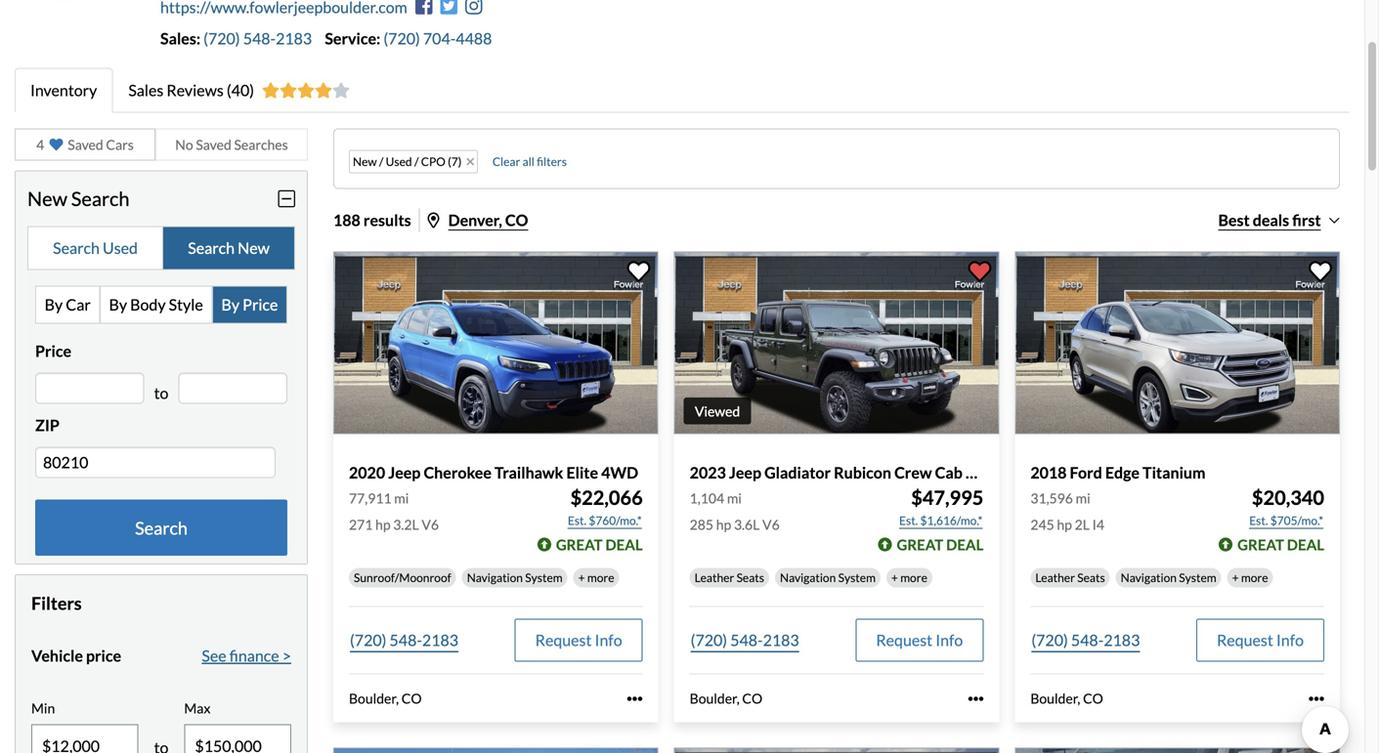Task type: locate. For each thing, give the bounding box(es) containing it.
2 horizontal spatial request
[[1217, 631, 1274, 650]]

2 horizontal spatial great deal
[[1238, 536, 1325, 554]]

3 system from the left
[[1179, 571, 1217, 585]]

1 v6 from the left
[[422, 517, 439, 534]]

1 horizontal spatial jeep
[[729, 463, 762, 482]]

mi for $20,340
[[1076, 491, 1091, 507]]

leather
[[695, 571, 734, 585], [1036, 571, 1075, 585]]

jeep right 2020
[[388, 463, 421, 482]]

2183
[[276, 29, 312, 48], [422, 631, 459, 650], [763, 631, 799, 650], [1104, 631, 1140, 650]]

3 by from the left
[[221, 295, 240, 314]]

0 horizontal spatial leather seats
[[695, 571, 765, 585]]

boulder, for $47,995
[[690, 691, 740, 708]]

2 request info button from the left
[[856, 620, 984, 663]]

2 horizontal spatial great
[[1238, 536, 1285, 554]]

0 horizontal spatial by
[[45, 295, 63, 314]]

great deal down the est. $1,616/mo.* button
[[897, 536, 984, 554]]

vehicle price
[[31, 647, 121, 666]]

1 horizontal spatial seats
[[1078, 571, 1105, 585]]

great for $22,066
[[556, 536, 603, 554]]

new inside "dropdown button"
[[27, 187, 67, 211]]

0 vertical spatial used
[[386, 155, 412, 169]]

2 horizontal spatial est.
[[1250, 514, 1268, 528]]

0 horizontal spatial /
[[379, 155, 384, 169]]

seats
[[737, 571, 765, 585], [1078, 571, 1105, 585]]

$20,340
[[1252, 487, 1325, 510]]

new inside button
[[353, 155, 377, 169]]

leather down the 245
[[1036, 571, 1075, 585]]

1 horizontal spatial saved
[[196, 136, 232, 153]]

1 horizontal spatial navigation
[[780, 571, 836, 585]]

v6 right 3.2l at the bottom left of the page
[[422, 517, 439, 534]]

min
[[31, 700, 55, 717]]

2 horizontal spatial more
[[1242, 571, 1269, 585]]

leather seats down 2l
[[1036, 571, 1105, 585]]

boulder, co for $22,066
[[349, 691, 422, 708]]

1 horizontal spatial new
[[238, 239, 270, 258]]

mi
[[394, 491, 409, 507], [727, 491, 742, 507], [1076, 491, 1091, 507]]

2 boulder, co from the left
[[690, 691, 763, 708]]

0 horizontal spatial more
[[587, 571, 615, 585]]

1 horizontal spatial info
[[936, 631, 963, 650]]

est. for $47,995
[[899, 514, 918, 528]]

0 horizontal spatial seats
[[737, 571, 765, 585]]

4wd up $22,066
[[601, 463, 639, 482]]

1 by from the left
[[45, 295, 63, 314]]

sales
[[128, 81, 164, 100]]

boulder, co for $47,995
[[690, 691, 763, 708]]

0 horizontal spatial request info
[[535, 631, 622, 650]]

3 navigation system from the left
[[1121, 571, 1217, 585]]

2 horizontal spatial deal
[[1287, 536, 1325, 554]]

1 + from the left
[[578, 571, 585, 585]]

2 horizontal spatial system
[[1179, 571, 1217, 585]]

info for $47,995
[[936, 631, 963, 650]]

search up search used
[[71, 187, 130, 211]]

2 horizontal spatial boulder,
[[1031, 691, 1081, 708]]

1 navigation system from the left
[[467, 571, 563, 585]]

price inside tab
[[243, 295, 278, 314]]

request for $47,995
[[876, 631, 933, 650]]

(720) for $22,066
[[350, 631, 387, 650]]

leather seats down the 3.6l
[[695, 571, 765, 585]]

jeep right 2023
[[729, 463, 762, 482]]

0 horizontal spatial ellipsis h image
[[627, 692, 643, 707]]

2 boulder, from the left
[[690, 691, 740, 708]]

hp for $22,066
[[375, 517, 391, 534]]

1 horizontal spatial mi
[[727, 491, 742, 507]]

est. left $1,616/mo.*
[[899, 514, 918, 528]]

leather seats for $20,340
[[1036, 571, 1105, 585]]

search down new search
[[53, 239, 100, 258]]

mi for $47,995
[[727, 491, 742, 507]]

tab list containing inventory
[[15, 68, 1350, 113]]

3 boulder, co from the left
[[1031, 691, 1104, 708]]

mi for $22,066
[[394, 491, 409, 507]]

1 star image from the left
[[280, 83, 297, 98]]

2 + from the left
[[892, 571, 898, 585]]

search
[[71, 187, 130, 211], [53, 239, 100, 258], [188, 239, 235, 258], [135, 517, 188, 539]]

1 vertical spatial tab list
[[27, 226, 295, 270]]

more
[[587, 571, 615, 585], [901, 571, 928, 585], [1242, 571, 1269, 585]]

great for $20,340
[[1238, 536, 1285, 554]]

by car tab
[[36, 287, 101, 323]]

(720) 548-2183 button for $20,340
[[1031, 620, 1141, 663]]

2 great from the left
[[897, 536, 944, 554]]

search inside button
[[135, 517, 188, 539]]

used inside 'new / used / cpo (7)' button
[[386, 155, 412, 169]]

leather for $47,995
[[695, 571, 734, 585]]

star image right (40)
[[262, 83, 280, 98]]

hp left 2l
[[1057, 517, 1072, 534]]

map marker alt image
[[428, 213, 440, 228]]

3 + from the left
[[1232, 571, 1239, 585]]

price down search new tab
[[243, 295, 278, 314]]

hp
[[375, 517, 391, 534], [716, 517, 732, 534], [1057, 517, 1072, 534]]

1 horizontal spatial boulder, co
[[690, 691, 763, 708]]

2 saved from the left
[[196, 136, 232, 153]]

1 horizontal spatial system
[[838, 571, 876, 585]]

2 horizontal spatial mi
[[1076, 491, 1091, 507]]

0 horizontal spatial boulder,
[[349, 691, 399, 708]]

(720) 548-2183 for $47,995
[[691, 631, 799, 650]]

tab list containing by car
[[35, 286, 287, 324]]

used up body
[[103, 239, 138, 258]]

used left the cpo
[[386, 155, 412, 169]]

system
[[525, 571, 563, 585], [838, 571, 876, 585], [1179, 571, 1217, 585]]

great
[[556, 536, 603, 554], [897, 536, 944, 554], [1238, 536, 1285, 554]]

+ more down est. $760/mo.* button
[[578, 571, 615, 585]]

1 horizontal spatial star image
[[315, 83, 332, 98]]

2 mi from the left
[[727, 491, 742, 507]]

0 vertical spatial new
[[353, 155, 377, 169]]

3 great deal from the left
[[1238, 536, 1325, 554]]

1 horizontal spatial deal
[[946, 536, 984, 554]]

1 vertical spatial price
[[35, 342, 71, 361]]

fowler jeep of boulder logo image
[[15, 0, 146, 33]]

new down heart image
[[27, 187, 67, 211]]

mi right 1,104
[[727, 491, 742, 507]]

saved right the no
[[196, 136, 232, 153]]

1 horizontal spatial hp
[[716, 517, 732, 534]]

leather down 285
[[695, 571, 734, 585]]

4
[[36, 136, 44, 153]]

188
[[333, 211, 361, 230]]

minus square image
[[278, 189, 295, 209]]

0 horizontal spatial (720) 548-2183
[[350, 631, 459, 650]]

(720) 548-2183 for $22,066
[[350, 631, 459, 650]]

more down est. $760/mo.* button
[[587, 571, 615, 585]]

3 request from the left
[[1217, 631, 1274, 650]]

2 vertical spatial tab list
[[35, 286, 287, 324]]

2 horizontal spatial + more
[[1232, 571, 1269, 585]]

(720) 548-2183 link
[[204, 29, 325, 48]]

v6 inside 77,911 mi 271 hp 3.2l v6
[[422, 517, 439, 534]]

great down est. $705/mo.* button
[[1238, 536, 1285, 554]]

2 navigation system from the left
[[780, 571, 876, 585]]

3 info from the left
[[1277, 631, 1304, 650]]

0 horizontal spatial v6
[[422, 517, 439, 534]]

3 boulder, from the left
[[1031, 691, 1081, 708]]

2 horizontal spatial +
[[1232, 571, 1239, 585]]

1 vertical spatial new
[[27, 187, 67, 211]]

1 leather seats from the left
[[695, 571, 765, 585]]

info for $20,340
[[1277, 631, 1304, 650]]

$22,066
[[571, 487, 643, 510]]

1 leather from the left
[[695, 571, 734, 585]]

1 vertical spatial used
[[103, 239, 138, 258]]

2 navigation from the left
[[780, 571, 836, 585]]

star image
[[262, 83, 280, 98], [315, 83, 332, 98]]

price down by car tab
[[35, 342, 71, 361]]

1 horizontal spatial leather seats
[[1036, 571, 1105, 585]]

deal down $1,616/mo.*
[[946, 536, 984, 554]]

navigation system for $22,066
[[467, 571, 563, 585]]

0 horizontal spatial navigation
[[467, 571, 523, 585]]

request for $20,340
[[1217, 631, 1274, 650]]

1 horizontal spatial 4wd
[[966, 463, 1003, 482]]

price
[[86, 647, 121, 666]]

more for $22,066
[[587, 571, 615, 585]]

hp for $20,340
[[1057, 517, 1072, 534]]

great deal down est. $705/mo.* button
[[1238, 536, 1325, 554]]

mi inside 31,596 mi 245 hp 2l i4
[[1076, 491, 1091, 507]]

2 request info from the left
[[876, 631, 963, 650]]

0 horizontal spatial mi
[[394, 491, 409, 507]]

boulder, co for $20,340
[[1031, 691, 1104, 708]]

1 est. from the left
[[568, 514, 587, 528]]

1 hp from the left
[[375, 517, 391, 534]]

1 horizontal spatial used
[[386, 155, 412, 169]]

+
[[578, 571, 585, 585], [892, 571, 898, 585], [1232, 571, 1239, 585]]

tab list
[[15, 68, 1350, 113], [27, 226, 295, 270], [35, 286, 287, 324]]

deal down $760/mo.*
[[606, 536, 643, 554]]

2 horizontal spatial (720) 548-2183 button
[[1031, 620, 1141, 663]]

2 request from the left
[[876, 631, 933, 650]]

great deal
[[556, 536, 643, 554], [897, 536, 984, 554], [1238, 536, 1325, 554]]

548- for $22,066
[[390, 631, 422, 650]]

0 horizontal spatial system
[[525, 571, 563, 585]]

viewed
[[695, 403, 740, 420]]

2 jeep from the left
[[729, 463, 762, 482]]

1 horizontal spatial price
[[243, 295, 278, 314]]

seats down the 3.6l
[[737, 571, 765, 585]]

1 horizontal spatial (720) 548-2183
[[691, 631, 799, 650]]

new search
[[27, 187, 130, 211]]

$1,616/mo.*
[[921, 514, 983, 528]]

1 request info from the left
[[535, 631, 622, 650]]

1 horizontal spatial great deal
[[897, 536, 984, 554]]

hp right 285
[[716, 517, 732, 534]]

2 system from the left
[[838, 571, 876, 585]]

2 more from the left
[[901, 571, 928, 585]]

more down the est. $1,616/mo.* button
[[901, 571, 928, 585]]

v6 right the 3.6l
[[763, 517, 780, 534]]

mi down ford
[[1076, 491, 1091, 507]]

star image
[[280, 83, 297, 98], [297, 83, 315, 98], [332, 83, 350, 98]]

denver, co
[[448, 211, 528, 230]]

leather seats
[[695, 571, 765, 585], [1036, 571, 1105, 585]]

(720) 548-2183 button for $47,995
[[690, 620, 800, 663]]

3 great from the left
[[1238, 536, 1285, 554]]

great down the est. $1,616/mo.* button
[[897, 536, 944, 554]]

navigation system for $47,995
[[780, 571, 876, 585]]

3 ellipsis h image from the left
[[1309, 692, 1325, 707]]

2 hp from the left
[[716, 517, 732, 534]]

3 more from the left
[[1242, 571, 1269, 585]]

1 boulder, co from the left
[[349, 691, 422, 708]]

1 request from the left
[[535, 631, 592, 650]]

2 horizontal spatial boulder, co
[[1031, 691, 1104, 708]]

+ more down the est. $1,616/mo.* button
[[892, 571, 928, 585]]

1 horizontal spatial request info
[[876, 631, 963, 650]]

boulder,
[[349, 691, 399, 708], [690, 691, 740, 708], [1031, 691, 1081, 708]]

2018 ford edge titanium
[[1031, 463, 1206, 482]]

by left body
[[109, 295, 127, 314]]

1 horizontal spatial est.
[[899, 514, 918, 528]]

hydro blue pearlcoat 2020 jeep cherokee trailhawk elite 4wd suv / crossover four-wheel drive 9-speed automatic image
[[333, 252, 659, 435]]

77,911 mi 271 hp 3.2l v6
[[349, 491, 439, 534]]

search inside "dropdown button"
[[71, 187, 130, 211]]

2 (720) 548-2183 button from the left
[[690, 620, 800, 663]]

1 (720) 548-2183 from the left
[[350, 631, 459, 650]]

1 navigation from the left
[[467, 571, 523, 585]]

2 horizontal spatial request info
[[1217, 631, 1304, 650]]

est. $1,616/mo.* button
[[898, 512, 984, 531]]

crystal black pearl 2020 honda cr-v hybrid touring awd suv / crossover all-wheel drive continuously variable transmission image
[[333, 748, 659, 754]]

deal for $22,066
[[606, 536, 643, 554]]

1 saved from the left
[[68, 136, 103, 153]]

search button
[[35, 500, 287, 556]]

0 horizontal spatial deal
[[606, 536, 643, 554]]

4wd
[[601, 463, 639, 482], [966, 463, 1003, 482]]

mi inside 1,104 mi 285 hp 3.6l v6
[[727, 491, 742, 507]]

1 + more from the left
[[578, 571, 615, 585]]

0 horizontal spatial new
[[27, 187, 67, 211]]

1 horizontal spatial ellipsis h image
[[968, 692, 984, 707]]

2183 for $20,340
[[1104, 631, 1140, 650]]

1 horizontal spatial v6
[[763, 517, 780, 534]]

548- for $20,340
[[1071, 631, 1104, 650]]

new for new / used / cpo (7)
[[353, 155, 377, 169]]

request info button for $47,995
[[856, 620, 984, 663]]

1 horizontal spatial great
[[897, 536, 944, 554]]

0 horizontal spatial navigation system
[[467, 571, 563, 585]]

3 (720) 548-2183 button from the left
[[1031, 620, 1141, 663]]

1 great deal from the left
[[556, 536, 643, 554]]

sales: (720) 548-2183
[[160, 29, 312, 48]]

2 by from the left
[[109, 295, 127, 314]]

by price
[[221, 295, 278, 314]]

1 horizontal spatial navigation system
[[780, 571, 876, 585]]

v6
[[422, 517, 439, 534], [763, 517, 780, 534]]

1 horizontal spatial request
[[876, 631, 933, 650]]

1 horizontal spatial request info button
[[856, 620, 984, 663]]

3.6l
[[734, 517, 760, 534]]

request info
[[535, 631, 622, 650], [876, 631, 963, 650], [1217, 631, 1304, 650]]

deal for $47,995
[[946, 536, 984, 554]]

oxford white 2021 ford f-150 lariat supercrew 4wd pickup truck four-wheel drive automatic image
[[1015, 748, 1340, 754]]

2 horizontal spatial navigation
[[1121, 571, 1177, 585]]

3 request info button from the left
[[1197, 620, 1325, 663]]

1 boulder, from the left
[[349, 691, 399, 708]]

v6 inside 1,104 mi 285 hp 3.6l v6
[[763, 517, 780, 534]]

price
[[243, 295, 278, 314], [35, 342, 71, 361]]

(720) for $47,995
[[691, 631, 727, 650]]

1 seats from the left
[[737, 571, 765, 585]]

1 ellipsis h image from the left
[[627, 692, 643, 707]]

new up "188 results"
[[353, 155, 377, 169]]

2 leather seats from the left
[[1036, 571, 1105, 585]]

0 horizontal spatial saved
[[68, 136, 103, 153]]

+ for $20,340
[[1232, 571, 1239, 585]]

great down est. $760/mo.* button
[[556, 536, 603, 554]]

+ more down est. $705/mo.* button
[[1232, 571, 1269, 585]]

est. inside $47,995 est. $1,616/mo.*
[[899, 514, 918, 528]]

est. down $22,066
[[568, 514, 587, 528]]

by left car
[[45, 295, 63, 314]]

2 info from the left
[[936, 631, 963, 650]]

3 navigation from the left
[[1121, 571, 1177, 585]]

mi up 3.2l at the bottom left of the page
[[394, 491, 409, 507]]

(720)
[[204, 29, 240, 48], [384, 29, 420, 48], [350, 631, 387, 650], [691, 631, 727, 650], [1032, 631, 1068, 650]]

2 + more from the left
[[892, 571, 928, 585]]

request for $22,066
[[535, 631, 592, 650]]

search up the style
[[188, 239, 235, 258]]

1 horizontal spatial (720) 548-2183 button
[[690, 620, 800, 663]]

2 horizontal spatial new
[[353, 155, 377, 169]]

hp right the 271
[[375, 517, 391, 534]]

request info for $47,995
[[876, 631, 963, 650]]

2 4wd from the left
[[966, 463, 1003, 482]]

2 (720) 548-2183 from the left
[[691, 631, 799, 650]]

0 horizontal spatial (720) 548-2183 button
[[349, 620, 460, 663]]

2 leather from the left
[[1036, 571, 1075, 585]]

saved right heart image
[[68, 136, 103, 153]]

(720) 548-2183
[[350, 631, 459, 650], [691, 631, 799, 650], [1032, 631, 1140, 650]]

2 seats from the left
[[1078, 571, 1105, 585]]

finance
[[230, 647, 279, 666]]

1 (720) 548-2183 button from the left
[[349, 620, 460, 663]]

1 request info button from the left
[[515, 620, 643, 663]]

search down zip telephone field
[[135, 517, 188, 539]]

3 + more from the left
[[1232, 571, 1269, 585]]

2 v6 from the left
[[763, 517, 780, 534]]

1 horizontal spatial /
[[414, 155, 419, 169]]

request info button for $20,340
[[1197, 620, 1325, 663]]

by right the style
[[221, 295, 240, 314]]

2 horizontal spatial info
[[1277, 631, 1304, 650]]

1 horizontal spatial boulder,
[[690, 691, 740, 708]]

by body style tab
[[101, 287, 213, 323]]

sunroof/moonroof
[[354, 571, 451, 585]]

facebook - fowler jeep of boulder image
[[415, 0, 432, 16]]

1 horizontal spatial +
[[892, 571, 898, 585]]

2 horizontal spatial hp
[[1057, 517, 1072, 534]]

1 system from the left
[[525, 571, 563, 585]]

hp inside 31,596 mi 245 hp 2l i4
[[1057, 517, 1072, 534]]

1 horizontal spatial + more
[[892, 571, 928, 585]]

mi inside 77,911 mi 271 hp 3.2l v6
[[394, 491, 409, 507]]

+ more
[[578, 571, 615, 585], [892, 571, 928, 585], [1232, 571, 1269, 585]]

navigation for $22,066
[[467, 571, 523, 585]]

cpo
[[421, 155, 446, 169]]

0 horizontal spatial +
[[578, 571, 585, 585]]

1 more from the left
[[587, 571, 615, 585]]

boulder, co
[[349, 691, 422, 708], [690, 691, 763, 708], [1031, 691, 1104, 708]]

est. inside $20,340 est. $705/mo.*
[[1250, 514, 1268, 528]]

0 horizontal spatial star image
[[262, 83, 280, 98]]

2 horizontal spatial ellipsis h image
[[1309, 692, 1325, 707]]

2 deal from the left
[[946, 536, 984, 554]]

0 vertical spatial tab list
[[15, 68, 1350, 113]]

2 ellipsis h image from the left
[[968, 692, 984, 707]]

hp inside 77,911 mi 271 hp 3.2l v6
[[375, 517, 391, 534]]

0 horizontal spatial request
[[535, 631, 592, 650]]

0 horizontal spatial 4wd
[[601, 463, 639, 482]]

$47,995 est. $1,616/mo.*
[[899, 487, 984, 528]]

0 horizontal spatial + more
[[578, 571, 615, 585]]

co
[[505, 211, 528, 230], [402, 691, 422, 708], [742, 691, 763, 708], [1083, 691, 1104, 708]]

3.2l
[[393, 517, 419, 534]]

3 (720) 548-2183 from the left
[[1032, 631, 1140, 650]]

system for $20,340
[[1179, 571, 1217, 585]]

request info button
[[515, 620, 643, 663], [856, 620, 984, 663], [1197, 620, 1325, 663]]

est. inside $22,066 est. $760/mo.*
[[568, 514, 587, 528]]

1 jeep from the left
[[388, 463, 421, 482]]

2 great deal from the left
[[897, 536, 984, 554]]

jeep
[[388, 463, 421, 482], [729, 463, 762, 482]]

search for search used
[[53, 239, 100, 258]]

2 horizontal spatial by
[[221, 295, 240, 314]]

1 mi from the left
[[394, 491, 409, 507]]

0 horizontal spatial info
[[595, 631, 622, 650]]

+ more for $47,995
[[892, 571, 928, 585]]

0 vertical spatial price
[[243, 295, 278, 314]]

navigation
[[467, 571, 523, 585], [780, 571, 836, 585], [1121, 571, 1177, 585]]

0 horizontal spatial est.
[[568, 514, 587, 528]]

navigation system for $20,340
[[1121, 571, 1217, 585]]

deal down $705/mo.*
[[1287, 536, 1325, 554]]

77,911
[[349, 491, 392, 507]]

1 horizontal spatial leather
[[1036, 571, 1075, 585]]

3 mi from the left
[[1076, 491, 1091, 507]]

2 horizontal spatial (720) 548-2183
[[1032, 631, 1140, 650]]

1 horizontal spatial by
[[109, 295, 127, 314]]

hp inside 1,104 mi 285 hp 3.6l v6
[[716, 517, 732, 534]]

2183 for $22,066
[[422, 631, 459, 650]]

co for $47,995
[[742, 691, 763, 708]]

1 deal from the left
[[606, 536, 643, 554]]

0 horizontal spatial hp
[[375, 517, 391, 534]]

sarge green clearcoat 2023 jeep gladiator rubicon crew cab 4wd pickup truck four-wheel drive 8-speed automatic image
[[674, 252, 1000, 435]]

4wd right cab
[[966, 463, 1003, 482]]

star image down service:
[[315, 83, 332, 98]]

0 horizontal spatial used
[[103, 239, 138, 258]]

by price tab
[[213, 287, 286, 323]]

2023
[[690, 463, 726, 482]]

1 info from the left
[[595, 631, 622, 650]]

0 horizontal spatial price
[[35, 342, 71, 361]]

great for $47,995
[[897, 536, 944, 554]]

0 horizontal spatial leather
[[695, 571, 734, 585]]

boulder, for $22,066
[[349, 691, 399, 708]]

1 great from the left
[[556, 536, 603, 554]]

great deal for $20,340
[[1238, 536, 1325, 554]]

/
[[379, 155, 384, 169], [414, 155, 419, 169]]

0 horizontal spatial great deal
[[556, 536, 643, 554]]

est. down $20,340
[[1250, 514, 1268, 528]]

info
[[595, 631, 622, 650], [936, 631, 963, 650], [1277, 631, 1304, 650]]

(720) 548-2183 button
[[349, 620, 460, 663], [690, 620, 800, 663], [1031, 620, 1141, 663]]

great deal down est. $760/mo.* button
[[556, 536, 643, 554]]

+ more for $20,340
[[1232, 571, 1269, 585]]

request info for $22,066
[[535, 631, 622, 650]]

ellipsis h image
[[627, 692, 643, 707], [968, 692, 984, 707], [1309, 692, 1325, 707]]

Max text field
[[185, 726, 290, 754]]

4488
[[456, 29, 492, 48]]

more down est. $705/mo.* button
[[1242, 571, 1269, 585]]

2 horizontal spatial navigation system
[[1121, 571, 1217, 585]]

leather seats for $47,995
[[695, 571, 765, 585]]

3 est. from the left
[[1250, 514, 1268, 528]]

3 request info from the left
[[1217, 631, 1304, 650]]

2 est. from the left
[[899, 514, 918, 528]]

2 horizontal spatial request info button
[[1197, 620, 1325, 663]]

31,596
[[1031, 491, 1073, 507]]

seats down i4
[[1078, 571, 1105, 585]]

1 horizontal spatial more
[[901, 571, 928, 585]]

to
[[154, 384, 169, 403]]

3 deal from the left
[[1287, 536, 1325, 554]]

saved
[[68, 136, 103, 153], [196, 136, 232, 153]]

by for by car
[[45, 295, 63, 314]]

2 vertical spatial new
[[238, 239, 270, 258]]

>
[[282, 647, 291, 666]]

3 hp from the left
[[1057, 517, 1072, 534]]

0 horizontal spatial jeep
[[388, 463, 421, 482]]

0 horizontal spatial boulder, co
[[349, 691, 422, 708]]

0 horizontal spatial request info button
[[515, 620, 643, 663]]

new up by price
[[238, 239, 270, 258]]

1 / from the left
[[379, 155, 384, 169]]

navigation system
[[467, 571, 563, 585], [780, 571, 876, 585], [1121, 571, 1217, 585]]



Task type: vqa. For each thing, say whether or not it's contained in the screenshot.
3rd (720) 548-2183 from right
yes



Task type: describe. For each thing, give the bounding box(es) containing it.
boulder, for $20,340
[[1031, 691, 1081, 708]]

jeep for $22,066
[[388, 463, 421, 482]]

style
[[169, 295, 203, 314]]

filters
[[537, 155, 567, 169]]

navigation for $47,995
[[780, 571, 836, 585]]

new for new search
[[27, 187, 67, 211]]

seats for $47,995
[[737, 571, 765, 585]]

new / used / cpo (7) button
[[349, 150, 478, 173]]

31,596 mi 245 hp 2l i4
[[1031, 491, 1105, 534]]

seats for $20,340
[[1078, 571, 1105, 585]]

see finance > link
[[202, 645, 291, 668]]

Min text field
[[32, 726, 137, 754]]

elite
[[567, 463, 598, 482]]

245
[[1031, 517, 1055, 534]]

no
[[175, 136, 193, 153]]

ZIP telephone field
[[35, 447, 276, 478]]

2020 jeep cherokee trailhawk elite 4wd
[[349, 463, 639, 482]]

denver, co button
[[428, 211, 528, 230]]

3 star image from the left
[[332, 83, 350, 98]]

v6 for $47,995
[[763, 517, 780, 534]]

new / used / cpo (7)
[[353, 155, 462, 169]]

(7)
[[448, 155, 462, 169]]

reviews
[[167, 81, 224, 100]]

548- for $47,995
[[731, 631, 763, 650]]

est. for $20,340
[[1250, 514, 1268, 528]]

co for $20,340
[[1083, 691, 1104, 708]]

1,104 mi 285 hp 3.6l v6
[[690, 491, 780, 534]]

inventory
[[30, 81, 97, 100]]

$20,340 est. $705/mo.*
[[1250, 487, 1325, 528]]

tab list containing search used
[[27, 226, 295, 270]]

(720) 704-4488 link
[[384, 29, 492, 48]]

times image
[[467, 156, 474, 168]]

see
[[202, 647, 226, 666]]

ellipsis h image for $47,995
[[968, 692, 984, 707]]

see finance >
[[202, 647, 291, 666]]

2183 for $47,995
[[763, 631, 799, 650]]

sales reviews (40)
[[128, 81, 254, 100]]

2 / from the left
[[414, 155, 419, 169]]

clear all filters button
[[493, 155, 567, 169]]

new search button
[[27, 171, 295, 226]]

285
[[690, 517, 714, 534]]

system for $47,995
[[838, 571, 876, 585]]

ellipsis h image for $20,340
[[1309, 692, 1325, 707]]

info for $22,066
[[595, 631, 622, 650]]

results
[[364, 211, 411, 230]]

deal for $20,340
[[1287, 536, 1325, 554]]

white gold metallic 2018 ford edge titanium suv / crossover front-wheel drive 6-speed automatic image
[[1015, 252, 1340, 435]]

est. $760/mo.* button
[[567, 512, 643, 531]]

ford
[[1070, 463, 1103, 482]]

instagram - fowler jeep of boulder image
[[465, 0, 483, 16]]

navigation for $20,340
[[1121, 571, 1177, 585]]

2 star image from the left
[[297, 83, 315, 98]]

+ more for $22,066
[[578, 571, 615, 585]]

cherokee
[[424, 463, 492, 482]]

great deal for $47,995
[[897, 536, 984, 554]]

$47,995
[[911, 487, 984, 510]]

sales:
[[160, 29, 201, 48]]

crew
[[895, 463, 932, 482]]

search used tab
[[28, 227, 163, 269]]

rubicon
[[834, 463, 892, 482]]

saved cars
[[68, 136, 134, 153]]

$760/mo.*
[[589, 514, 642, 528]]

by car
[[45, 295, 91, 314]]

zip
[[35, 416, 60, 435]]

1 star image from the left
[[262, 83, 280, 98]]

$22,066 est. $760/mo.*
[[568, 487, 643, 528]]

1 4wd from the left
[[601, 463, 639, 482]]

by for by price
[[221, 295, 240, 314]]

v6 for $22,066
[[422, 517, 439, 534]]

system for $22,066
[[525, 571, 563, 585]]

request info button for $22,066
[[515, 620, 643, 663]]

clear all filters
[[493, 155, 567, 169]]

search for search new
[[188, 239, 235, 258]]

service:
[[325, 29, 381, 48]]

by body style
[[109, 295, 203, 314]]

(40)
[[227, 81, 254, 100]]

gladiator
[[765, 463, 831, 482]]

new inside tab
[[238, 239, 270, 258]]

co for $22,066
[[402, 691, 422, 708]]

cars
[[106, 136, 134, 153]]

Price number field
[[35, 373, 144, 404]]

twitter - fowler jeep of boulder image
[[440, 0, 457, 16]]

+ for $47,995
[[892, 571, 898, 585]]

cab
[[935, 463, 963, 482]]

used inside search used tab
[[103, 239, 138, 258]]

(720) 548-2183 for $20,340
[[1032, 631, 1140, 650]]

max
[[184, 700, 211, 717]]

271
[[349, 517, 373, 534]]

inventory tab
[[15, 68, 113, 113]]

all
[[523, 155, 535, 169]]

by for by body style
[[109, 295, 127, 314]]

est. for $22,066
[[568, 514, 587, 528]]

onyx black 2020 gmc canyon sle crew cab 4wd pickup truck four-wheel drive 8-speed automatic image
[[674, 748, 1000, 754]]

Enter maximum price number field
[[178, 373, 287, 404]]

1,104
[[690, 491, 725, 507]]

$705/mo.*
[[1271, 514, 1324, 528]]

jeep for $47,995
[[729, 463, 762, 482]]

more for $47,995
[[901, 571, 928, 585]]

heart image
[[49, 138, 63, 152]]

edge
[[1106, 463, 1140, 482]]

clear
[[493, 155, 520, 169]]

service: (720) 704-4488
[[325, 29, 492, 48]]

(720) 548-2183 button for $22,066
[[349, 620, 460, 663]]

body
[[130, 295, 166, 314]]

leather for $20,340
[[1036, 571, 1075, 585]]

search new tab
[[163, 227, 294, 269]]

vehicle
[[31, 647, 83, 666]]

great deal for $22,066
[[556, 536, 643, 554]]

2018
[[1031, 463, 1067, 482]]

ellipsis h image for $22,066
[[627, 692, 643, 707]]

more for $20,340
[[1242, 571, 1269, 585]]

titanium
[[1143, 463, 1206, 482]]

filters
[[31, 593, 82, 615]]

+ for $22,066
[[578, 571, 585, 585]]

hp for $47,995
[[716, 517, 732, 534]]

2l
[[1075, 517, 1090, 534]]

2023 jeep gladiator rubicon crew cab 4wd
[[690, 463, 1003, 482]]

188 results
[[333, 211, 411, 230]]

2020
[[349, 463, 385, 482]]

704-
[[423, 29, 456, 48]]

trailhawk
[[495, 463, 564, 482]]

search used
[[53, 239, 138, 258]]

est. $705/mo.* button
[[1249, 512, 1325, 531]]

search new
[[188, 239, 270, 258]]

search for search
[[135, 517, 188, 539]]

i4
[[1093, 517, 1105, 534]]

no saved searches
[[175, 136, 288, 153]]

searches
[[234, 136, 288, 153]]

(720) for $20,340
[[1032, 631, 1068, 650]]

denver,
[[448, 211, 502, 230]]

car
[[66, 295, 91, 314]]

request info for $20,340
[[1217, 631, 1304, 650]]

2 star image from the left
[[315, 83, 332, 98]]



